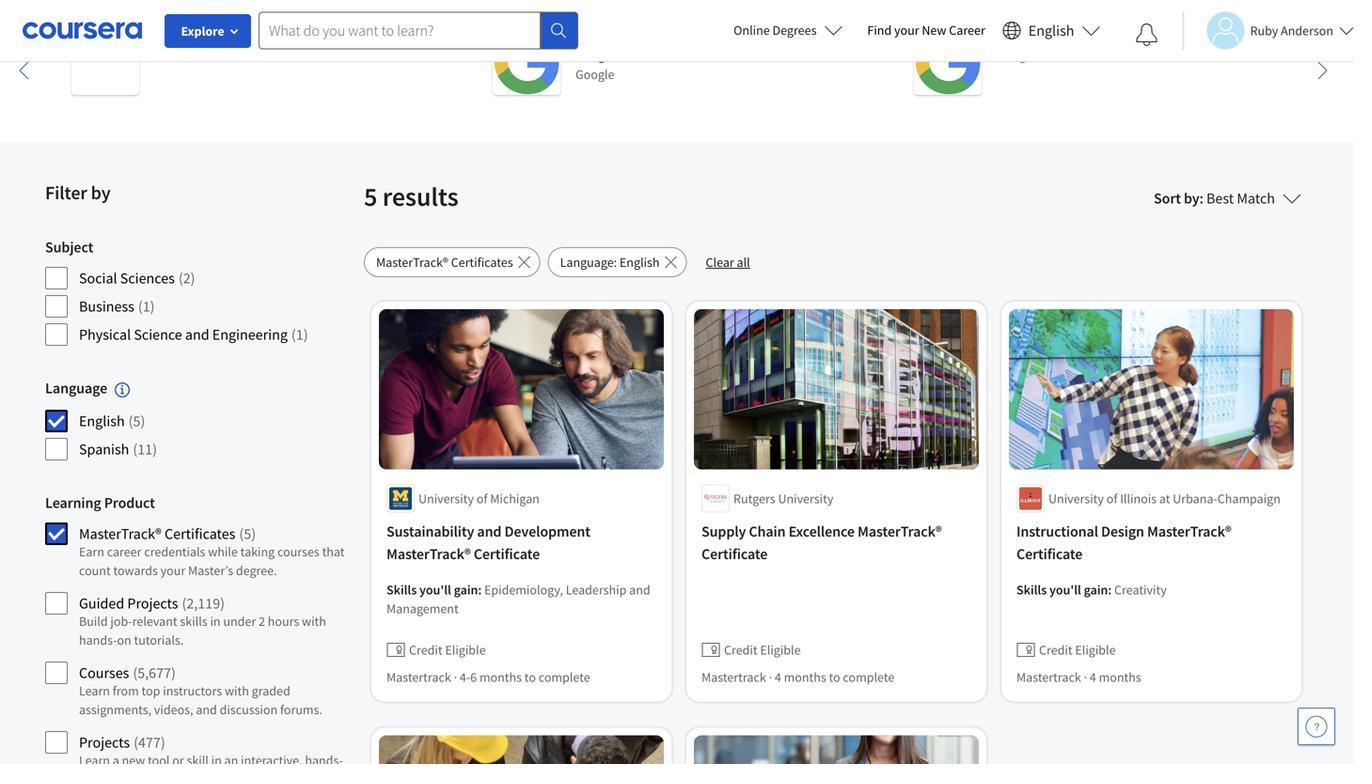 Task type: locate. For each thing, give the bounding box(es) containing it.
1 certificate from the left
[[474, 545, 540, 564]]

coursera image
[[23, 15, 142, 45]]

google image left soporte
[[493, 27, 560, 95]]

credit up mastertrack · 4 months to complete
[[724, 642, 758, 659]]

2 credit from the left
[[724, 642, 758, 659]]

find your new career
[[867, 22, 985, 39]]

certificate inside supply chain excellence mastertrack® certificate
[[702, 545, 768, 564]]

soporte
[[576, 28, 621, 45]]

1 down "sciences"
[[143, 297, 150, 316]]

1 sap from the top
[[154, 28, 177, 45]]

2 vertical spatial english
[[79, 412, 125, 430]]

5 up 11
[[133, 412, 141, 430]]

1 vertical spatial 2
[[259, 613, 265, 630]]

and down "instructors" at the bottom left of the page
[[196, 701, 217, 718]]

0 horizontal spatial university
[[418, 490, 474, 507]]

0 horizontal spatial ·
[[454, 669, 457, 686]]

1 mastertrack from the left
[[386, 669, 451, 686]]

1 university from the left
[[418, 490, 474, 507]]

3 eligible from the left
[[1075, 642, 1116, 659]]

language: english button
[[548, 247, 687, 277]]

certificates inside learning product group
[[165, 524, 235, 543]]

leadership
[[566, 582, 627, 598]]

and inside "subject" "group"
[[185, 325, 209, 344]]

: left best
[[1200, 189, 1204, 208]]

2 credit eligible from the left
[[724, 642, 801, 659]]

2 months from the left
[[784, 669, 826, 686]]

in
[[210, 613, 221, 630]]

0 horizontal spatial skills
[[386, 582, 417, 598]]

management
[[386, 600, 459, 617]]

2 horizontal spatial eligible
[[1075, 642, 1116, 659]]

1 horizontal spatial months
[[784, 669, 826, 686]]

of left the 'michigan'
[[477, 490, 488, 507]]

while
[[208, 543, 238, 560]]

eligible for certificate
[[1075, 642, 1116, 659]]

3 credit from the left
[[1039, 642, 1073, 659]]

skills up management
[[386, 582, 417, 598]]

mastertrack® down product
[[79, 524, 162, 543]]

de right soporte
[[624, 28, 638, 45]]

0 horizontal spatial 4
[[775, 669, 781, 686]]

gain left creativity
[[1084, 582, 1108, 598]]

1 horizontal spatial to
[[829, 669, 840, 686]]

skills you'll gain : creativity
[[1017, 582, 1167, 598]]

eligible up 4-
[[445, 642, 486, 659]]

chain
[[749, 522, 786, 541]]

sustainability and development mastertrack® certificate link
[[386, 520, 656, 566]]

2 left hours
[[259, 613, 265, 630]]

english ( 5 )
[[79, 412, 145, 430]]

5 right "while"
[[244, 524, 251, 543]]

from
[[113, 682, 139, 699]]

certificates up master's
[[165, 524, 235, 543]]

certificates down results
[[451, 254, 513, 271]]

0 horizontal spatial months
[[480, 669, 522, 686]]

epidemiology, leadership and management
[[386, 582, 650, 617]]

certificates for mastertrack® certificates
[[451, 254, 513, 271]]

university up excellence
[[778, 490, 834, 507]]

1 horizontal spatial credit eligible
[[724, 642, 801, 659]]

1 vertical spatial certificates
[[165, 524, 235, 543]]

you'll
[[419, 582, 451, 598], [1049, 582, 1081, 598]]

guided projects ( 2,119 )
[[79, 594, 225, 613]]

english inside button
[[1029, 21, 1074, 40]]

with up discussion
[[225, 682, 249, 699]]

your
[[894, 22, 919, 39], [160, 562, 185, 579]]

sap technology consultant sap
[[154, 28, 310, 64]]

1 complete from the left
[[539, 669, 590, 686]]

) right top
[[171, 664, 176, 682]]

taking
[[240, 543, 275, 560]]

projects down assignments,
[[79, 733, 130, 752]]

:
[[1200, 189, 1204, 208], [478, 582, 482, 598], [1108, 582, 1112, 598]]

1 horizontal spatial certificate
[[702, 545, 768, 564]]

1 horizontal spatial 4
[[1090, 669, 1096, 686]]

gain up management
[[454, 582, 478, 598]]

new
[[922, 22, 946, 39]]

mastertrack · 4 months to complete
[[702, 669, 895, 686]]

sort by : best match
[[1154, 189, 1275, 208]]

ruby anderson
[[1250, 22, 1333, 39]]

0 vertical spatial 2
[[183, 269, 191, 288]]

google image for gestión de proyectos de google
[[914, 27, 982, 95]]

eligible up mastertrack · 4 months to complete
[[760, 642, 801, 659]]

0 horizontal spatial of
[[477, 490, 488, 507]]

skills down instructional
[[1017, 582, 1047, 598]]

skills
[[386, 582, 417, 598], [1017, 582, 1047, 598]]

google image left gestión
[[914, 27, 982, 95]]

certificate inside sustainability and development mastertrack® certificate
[[474, 545, 540, 564]]

1 horizontal spatial by
[[1184, 189, 1200, 208]]

2 of from the left
[[1107, 490, 1118, 507]]

and inside sustainability and development mastertrack® certificate
[[477, 522, 502, 541]]

design
[[1101, 522, 1144, 541]]

1 horizontal spatial you'll
[[1049, 582, 1081, 598]]

2 horizontal spatial mastertrack
[[1017, 669, 1081, 686]]

social
[[79, 269, 117, 288]]

1 vertical spatial 1
[[296, 325, 303, 344]]

skills for skills you'll gain :
[[386, 582, 417, 598]]

: left creativity
[[1108, 582, 1112, 598]]

6
[[470, 669, 477, 686]]

certificate for and
[[474, 545, 540, 564]]

certificates inside button
[[451, 254, 513, 271]]

university up instructional
[[1049, 490, 1104, 507]]

projects down towards
[[127, 594, 178, 613]]

1 right engineering
[[296, 325, 303, 344]]

2 horizontal spatial credit eligible
[[1039, 642, 1116, 659]]

5
[[364, 180, 377, 213], [133, 412, 141, 430], [244, 524, 251, 543]]

) right spanish
[[152, 440, 157, 459]]

2 horizontal spatial :
[[1200, 189, 1204, 208]]

career
[[107, 543, 142, 560]]

language group
[[45, 377, 353, 461]]

1 horizontal spatial complete
[[843, 669, 895, 686]]

0 horizontal spatial your
[[160, 562, 185, 579]]

skills you'll gain :
[[386, 582, 484, 598]]

your down the credentials
[[160, 562, 185, 579]]

gain for :
[[454, 582, 478, 598]]

1 horizontal spatial skills
[[1017, 582, 1047, 598]]

epidemiology,
[[484, 582, 563, 598]]

2 horizontal spatial credit
[[1039, 642, 1073, 659]]

complete
[[539, 669, 590, 686], [843, 669, 895, 686]]

What do you want to learn? text field
[[259, 12, 541, 49]]

0 horizontal spatial :
[[478, 582, 482, 598]]

language: english
[[560, 254, 660, 271]]

0 horizontal spatial google image
[[493, 27, 560, 95]]

: left epidemiology,
[[478, 582, 482, 598]]

sustainability
[[386, 522, 474, 541]]

3 · from the left
[[1084, 669, 1087, 686]]

1 horizontal spatial :
[[1108, 582, 1112, 598]]

1 horizontal spatial mastertrack
[[702, 669, 766, 686]]

3 de from the left
[[813, 28, 827, 45]]

credit up mastertrack · 4 months
[[1039, 642, 1073, 659]]

0 vertical spatial english
[[1029, 21, 1074, 40]]

mastertrack® certificates
[[376, 254, 513, 271]]

2 gain from the left
[[1084, 582, 1108, 598]]

2 horizontal spatial certificate
[[1017, 545, 1083, 564]]

1 vertical spatial sap
[[154, 47, 176, 64]]

certificate down supply
[[702, 545, 768, 564]]

2 vertical spatial 5
[[244, 524, 251, 543]]

5 de from the left
[[1119, 28, 1133, 45]]

1 horizontal spatial gain
[[1084, 582, 1108, 598]]

clear all button
[[694, 247, 761, 277]]

(
[[179, 269, 183, 288], [138, 297, 143, 316], [291, 325, 296, 344], [129, 412, 133, 430], [133, 440, 137, 459], [239, 524, 244, 543], [182, 594, 187, 613], [133, 664, 137, 682], [134, 733, 138, 752]]

3 university from the left
[[1049, 490, 1104, 507]]

1 4 from the left
[[775, 669, 781, 686]]

1 you'll from the left
[[419, 582, 451, 598]]

discussion
[[220, 701, 278, 718]]

english right career at the top of the page
[[1029, 21, 1074, 40]]

sustainability and development mastertrack® certificate
[[386, 522, 590, 564]]

1 vertical spatial english
[[620, 254, 660, 271]]

0 vertical spatial 5
[[364, 180, 377, 213]]

credit down management
[[409, 642, 443, 659]]

0 horizontal spatial 1
[[143, 297, 150, 316]]

2 inside "subject" "group"
[[183, 269, 191, 288]]

mastertrack® inside learning product group
[[79, 524, 162, 543]]

you'll for :
[[419, 582, 451, 598]]

1 months from the left
[[480, 669, 522, 686]]

· for mastertrack®
[[454, 669, 457, 686]]

2 you'll from the left
[[1049, 582, 1081, 598]]

2 sap from the top
[[154, 47, 176, 64]]

projects
[[127, 594, 178, 613], [79, 733, 130, 752]]

learn
[[79, 682, 110, 699]]

mastertrack® inside instructional design mastertrack® certificate
[[1147, 522, 1232, 541]]

·
[[454, 669, 457, 686], [769, 669, 772, 686], [1084, 669, 1087, 686]]

skills
[[180, 613, 207, 630]]

de right gestión
[[1043, 28, 1057, 45]]

2 to from the left
[[829, 669, 840, 686]]

0 horizontal spatial 2
[[183, 269, 191, 288]]

english up spanish
[[79, 412, 125, 430]]

2 4 from the left
[[1090, 669, 1096, 686]]

language:
[[560, 254, 617, 271]]

1 gain from the left
[[454, 582, 478, 598]]

0 vertical spatial sap
[[154, 28, 177, 45]]

1 horizontal spatial 1
[[296, 325, 303, 344]]

proyectos
[[1060, 28, 1116, 45]]

2 horizontal spatial english
[[1029, 21, 1074, 40]]

certificate down instructional
[[1017, 545, 1083, 564]]

0 vertical spatial 1
[[143, 297, 150, 316]]

english button
[[995, 0, 1108, 61]]

university
[[418, 490, 474, 507], [778, 490, 834, 507], [1049, 490, 1104, 507]]

explore
[[181, 23, 224, 39]]

2 · from the left
[[769, 669, 772, 686]]

online
[[734, 22, 770, 39]]

your right 'find'
[[894, 22, 919, 39]]

2 skills from the left
[[1017, 582, 1047, 598]]

de
[[624, 28, 638, 45], [711, 28, 725, 45], [813, 28, 827, 45], [1043, 28, 1057, 45], [1119, 28, 1133, 45]]

) down "sciences"
[[150, 297, 155, 316]]

hands-
[[79, 632, 117, 649]]

mastertrack® inside sustainability and development mastertrack® certificate
[[386, 545, 471, 564]]

0 horizontal spatial english
[[79, 412, 125, 430]]

) up 11
[[141, 412, 145, 430]]

0 horizontal spatial mastertrack
[[386, 669, 451, 686]]

relevant
[[132, 613, 177, 630]]

2 horizontal spatial university
[[1049, 490, 1104, 507]]

3 certificate from the left
[[1017, 545, 1083, 564]]

0 horizontal spatial eligible
[[445, 642, 486, 659]]

1 de from the left
[[624, 28, 638, 45]]

1 horizontal spatial with
[[302, 613, 326, 630]]

count
[[79, 562, 111, 579]]

) right "while"
[[251, 524, 256, 543]]

mastertrack for instructional design mastertrack® certificate
[[1017, 669, 1081, 686]]

you'll for creativity
[[1049, 582, 1081, 598]]

0 horizontal spatial gain
[[454, 582, 478, 598]]

english right the language:
[[620, 254, 660, 271]]

credit eligible
[[409, 642, 486, 659], [724, 642, 801, 659], [1039, 642, 1116, 659]]

1 horizontal spatial credit
[[724, 642, 758, 659]]

2 horizontal spatial ·
[[1084, 669, 1087, 686]]

1 horizontal spatial 5
[[244, 524, 251, 543]]

certificate up epidemiology,
[[474, 545, 540, 564]]

english inside the language "group"
[[79, 412, 125, 430]]

by right sort
[[1184, 189, 1200, 208]]

1 of from the left
[[477, 490, 488, 507]]

de right the información
[[813, 28, 827, 45]]

credit eligible up mastertrack · 4 months to complete
[[724, 642, 801, 659]]

0 horizontal spatial with
[[225, 682, 249, 699]]

4 for mastertrack · 4 months
[[1090, 669, 1096, 686]]

university up the sustainability
[[418, 490, 474, 507]]

2 de from the left
[[711, 28, 725, 45]]

eligible up mastertrack · 4 months
[[1075, 642, 1116, 659]]

of
[[477, 490, 488, 507], [1107, 490, 1118, 507]]

0 horizontal spatial by
[[91, 181, 110, 205]]

1 horizontal spatial of
[[1107, 490, 1118, 507]]

mastertrack® right excellence
[[858, 522, 942, 541]]

5 left results
[[364, 180, 377, 213]]

1 vertical spatial with
[[225, 682, 249, 699]]

1 horizontal spatial 2
[[259, 613, 265, 630]]

product
[[104, 493, 155, 512]]

2 horizontal spatial months
[[1099, 669, 1141, 686]]

1 credit from the left
[[409, 642, 443, 659]]

0 horizontal spatial credit
[[409, 642, 443, 659]]

and down university of michigan
[[477, 522, 502, 541]]

1 horizontal spatial university
[[778, 490, 834, 507]]

online degrees
[[734, 22, 817, 39]]

2 mastertrack from the left
[[702, 669, 766, 686]]

None search field
[[259, 12, 578, 49]]

2 google image from the left
[[914, 27, 982, 95]]

with inside learn from top instructors with graded assignments, videos, and discussion forums.
[[225, 682, 249, 699]]

credit eligible up 4-
[[409, 642, 486, 659]]

mastertrack® down 5 results
[[376, 254, 448, 271]]

results
[[383, 180, 458, 213]]

and right science
[[185, 325, 209, 344]]

3 months from the left
[[1099, 669, 1141, 686]]

de left la
[[711, 28, 725, 45]]

match
[[1237, 189, 1275, 208]]

1 horizontal spatial certificates
[[451, 254, 513, 271]]

by for filter
[[91, 181, 110, 205]]

soporte de tecnologías de la información de google google
[[576, 28, 827, 83]]

4-
[[460, 669, 470, 686]]

0 horizontal spatial credit eligible
[[409, 642, 486, 659]]

mastertrack® down the sustainability
[[386, 545, 471, 564]]

ruby anderson button
[[1183, 12, 1354, 49]]

and right leadership
[[629, 582, 650, 598]]

1 horizontal spatial your
[[894, 22, 919, 39]]

eligible for mastertrack®
[[445, 642, 486, 659]]

at
[[1159, 490, 1170, 507]]

de left show notifications image
[[1119, 28, 1133, 45]]

months
[[480, 669, 522, 686], [784, 669, 826, 686], [1099, 669, 1141, 686]]

1 · from the left
[[454, 669, 457, 686]]

by
[[91, 181, 110, 205], [1184, 189, 1200, 208]]

of for and
[[477, 490, 488, 507]]

0 horizontal spatial to
[[525, 669, 536, 686]]

1 horizontal spatial eligible
[[760, 642, 801, 659]]

1 horizontal spatial ·
[[769, 669, 772, 686]]

0 horizontal spatial complete
[[539, 669, 590, 686]]

0 horizontal spatial certificate
[[474, 545, 540, 564]]

1 horizontal spatial english
[[620, 254, 660, 271]]

la
[[727, 28, 738, 45]]

under
[[223, 613, 256, 630]]

of left illinois
[[1107, 490, 1118, 507]]

0 vertical spatial certificates
[[451, 254, 513, 271]]

with right hours
[[302, 613, 326, 630]]

0 horizontal spatial you'll
[[419, 582, 451, 598]]

1 horizontal spatial google image
[[914, 27, 982, 95]]

3 mastertrack from the left
[[1017, 669, 1081, 686]]

) down videos,
[[161, 733, 165, 752]]

and inside learn from top instructors with graded assignments, videos, and discussion forums.
[[196, 701, 217, 718]]

credit for sustainability and development mastertrack® certificate
[[409, 642, 443, 659]]

2 right "sciences"
[[183, 269, 191, 288]]

1 vertical spatial your
[[160, 562, 185, 579]]

learning product group
[[45, 492, 353, 765]]

: for skills you'll gain :
[[478, 582, 482, 598]]

instructional
[[1017, 522, 1098, 541]]

2 certificate from the left
[[702, 545, 768, 564]]

sap left explore
[[154, 28, 177, 45]]

graded
[[252, 682, 290, 699]]

1 skills from the left
[[386, 582, 417, 598]]

1 vertical spatial 5
[[133, 412, 141, 430]]

1 credit eligible from the left
[[409, 642, 486, 659]]

)
[[191, 269, 195, 288], [150, 297, 155, 316], [303, 325, 308, 344], [141, 412, 145, 430], [152, 440, 157, 459], [251, 524, 256, 543], [220, 594, 225, 613], [171, 664, 176, 682], [161, 733, 165, 752]]

by right the filter
[[91, 181, 110, 205]]

2 horizontal spatial 5
[[364, 180, 377, 213]]

) right skills
[[220, 594, 225, 613]]

0 horizontal spatial 5
[[133, 412, 141, 430]]

sap image
[[71, 27, 139, 95]]

sap right the sap image
[[154, 47, 176, 64]]

sap
[[154, 28, 177, 45], [154, 47, 176, 64]]

credit eligible up mastertrack · 4 months
[[1039, 642, 1116, 659]]

mastertrack® down urbana-
[[1147, 522, 1232, 541]]

3 credit eligible from the left
[[1039, 642, 1116, 659]]

eligible
[[445, 642, 486, 659], [760, 642, 801, 659], [1075, 642, 1116, 659]]

0 vertical spatial with
[[302, 613, 326, 630]]

google image
[[493, 27, 560, 95], [914, 27, 982, 95]]

2 complete from the left
[[843, 669, 895, 686]]

you'll down instructional
[[1049, 582, 1081, 598]]

and
[[185, 325, 209, 344], [477, 522, 502, 541], [629, 582, 650, 598], [196, 701, 217, 718]]

filter by
[[45, 181, 110, 205]]

you'll up management
[[419, 582, 451, 598]]

best
[[1207, 189, 1234, 208]]

technology
[[179, 28, 245, 45]]

master's
[[188, 562, 233, 579]]

1 google image from the left
[[493, 27, 560, 95]]

1 eligible from the left
[[445, 642, 486, 659]]

english for english ( 5 )
[[79, 412, 125, 430]]

0 vertical spatial your
[[894, 22, 919, 39]]

0 horizontal spatial certificates
[[165, 524, 235, 543]]



Task type: vqa. For each thing, say whether or not it's contained in the screenshot.
"most popular certificates collection" Element
no



Task type: describe. For each thing, give the bounding box(es) containing it.
11
[[137, 440, 152, 459]]

5 inside the language "group"
[[133, 412, 141, 430]]

social sciences ( 2 )
[[79, 269, 195, 288]]

rutgers university
[[733, 490, 834, 507]]

language
[[45, 379, 107, 398]]

english for english
[[1029, 21, 1074, 40]]

assignments,
[[79, 701, 151, 718]]

degrees
[[772, 22, 817, 39]]

career
[[949, 22, 985, 39]]

sciences
[[120, 269, 175, 288]]

instructional design mastertrack® certificate link
[[1017, 520, 1286, 566]]

all
[[737, 254, 750, 271]]

with inside build job-relevant skills in under 2 hours with hands-on tutorials.
[[302, 613, 326, 630]]

supply chain excellence mastertrack® certificate
[[702, 522, 942, 564]]

2 inside build job-relevant skills in under 2 hours with hands-on tutorials.
[[259, 613, 265, 630]]

) right engineering
[[303, 325, 308, 344]]

job-
[[110, 613, 132, 630]]

2 university from the left
[[778, 490, 834, 507]]

5,677
[[137, 664, 171, 682]]

forums.
[[280, 701, 322, 718]]

clear all
[[706, 254, 750, 271]]

learning
[[45, 493, 101, 512]]

spanish ( 11 )
[[79, 440, 157, 459]]

english inside 'button'
[[620, 254, 660, 271]]

gain for creativity
[[1084, 582, 1108, 598]]

courses ( 5,677 )
[[79, 664, 176, 682]]

5 inside learning product group
[[244, 524, 251, 543]]

your inside earn career credentials while taking courses that count towards your master's degree.
[[160, 562, 185, 579]]

development
[[504, 522, 590, 541]]

excellence
[[789, 522, 855, 541]]

credit eligible for certificate
[[1039, 642, 1116, 659]]

subject
[[45, 238, 93, 257]]

explore button
[[165, 14, 251, 48]]

clear
[[706, 254, 734, 271]]

mastertrack · 4-6 months to complete
[[386, 669, 590, 686]]

skills for skills you'll gain : creativity
[[1017, 582, 1047, 598]]

mastertrack · 4 months
[[1017, 669, 1141, 686]]

0 vertical spatial projects
[[127, 594, 178, 613]]

find your new career link
[[858, 19, 995, 42]]

supply
[[702, 522, 746, 541]]

información
[[740, 28, 811, 45]]

earn
[[79, 543, 104, 560]]

physical
[[79, 325, 131, 344]]

mastertrack® certificates button
[[364, 247, 540, 277]]

2 eligible from the left
[[760, 642, 801, 659]]

2,119
[[187, 594, 220, 613]]

spanish
[[79, 440, 129, 459]]

4 de from the left
[[1043, 28, 1057, 45]]

5 results
[[364, 180, 458, 213]]

mastertrack® inside button
[[376, 254, 448, 271]]

1 vertical spatial projects
[[79, 733, 130, 752]]

· for certificate
[[1084, 669, 1087, 686]]

top
[[142, 682, 160, 699]]

courses
[[277, 543, 320, 560]]

show notifications image
[[1135, 24, 1158, 46]]

videos,
[[154, 701, 193, 718]]

tutorials.
[[134, 632, 184, 649]]

sort
[[1154, 189, 1181, 208]]

by for sort
[[1184, 189, 1200, 208]]

mastertrack for sustainability and development mastertrack® certificate
[[386, 669, 451, 686]]

months for mastertrack · 4 months
[[1099, 669, 1141, 686]]

anderson
[[1281, 22, 1333, 39]]

mastertrack® inside supply chain excellence mastertrack® certificate
[[858, 522, 942, 541]]

information about this filter group image
[[115, 382, 130, 398]]

guided
[[79, 594, 124, 613]]

business ( 1 )
[[79, 297, 155, 316]]

help center image
[[1305, 716, 1328, 738]]

rutgers
[[733, 490, 775, 507]]

find
[[867, 22, 892, 39]]

months for mastertrack · 4 months to complete
[[784, 669, 826, 686]]

google image for soporte de tecnologías de la información de google
[[493, 27, 560, 95]]

build job-relevant skills in under 2 hours with hands-on tutorials.
[[79, 613, 326, 649]]

certificates for mastertrack® certificates ( 5 )
[[165, 524, 235, 543]]

hours
[[268, 613, 299, 630]]

credit eligible for mastertrack®
[[409, 642, 486, 659]]

instructional design mastertrack® certificate
[[1017, 522, 1232, 564]]

university for sustainability
[[418, 490, 474, 507]]

gestión
[[997, 28, 1040, 45]]

projects ( 477 )
[[79, 733, 165, 752]]

credit for instructional design mastertrack® certificate
[[1039, 642, 1073, 659]]

certificate inside instructional design mastertrack® certificate
[[1017, 545, 1083, 564]]

that
[[322, 543, 345, 560]]

certificate for chain
[[702, 545, 768, 564]]

filter
[[45, 181, 87, 205]]

urbana-
[[1173, 490, 1218, 507]]

subject group
[[45, 236, 353, 347]]

) right "sciences"
[[191, 269, 195, 288]]

michigan
[[490, 490, 540, 507]]

build
[[79, 613, 108, 630]]

champaign
[[1218, 490, 1281, 507]]

and inside epidemiology, leadership and management
[[629, 582, 650, 598]]

university for instructional
[[1049, 490, 1104, 507]]

4 for mastertrack · 4 months to complete
[[775, 669, 781, 686]]

illinois
[[1120, 490, 1157, 507]]

consultant
[[247, 28, 310, 45]]

engineering
[[212, 325, 288, 344]]

of for design
[[1107, 490, 1118, 507]]

earn career credentials while taking courses that count towards your master's degree.
[[79, 543, 345, 579]]

university of michigan
[[418, 490, 540, 507]]

business
[[79, 297, 134, 316]]

tecnologías
[[640, 28, 708, 45]]

online degrees button
[[719, 9, 858, 51]]

courses
[[79, 664, 129, 682]]

: for skills you'll gain : creativity
[[1108, 582, 1112, 598]]

1 to from the left
[[525, 669, 536, 686]]

mastertrack® certificates ( 5 )
[[79, 524, 256, 543]]

learn from top instructors with graded assignments, videos, and discussion forums.
[[79, 682, 322, 718]]



